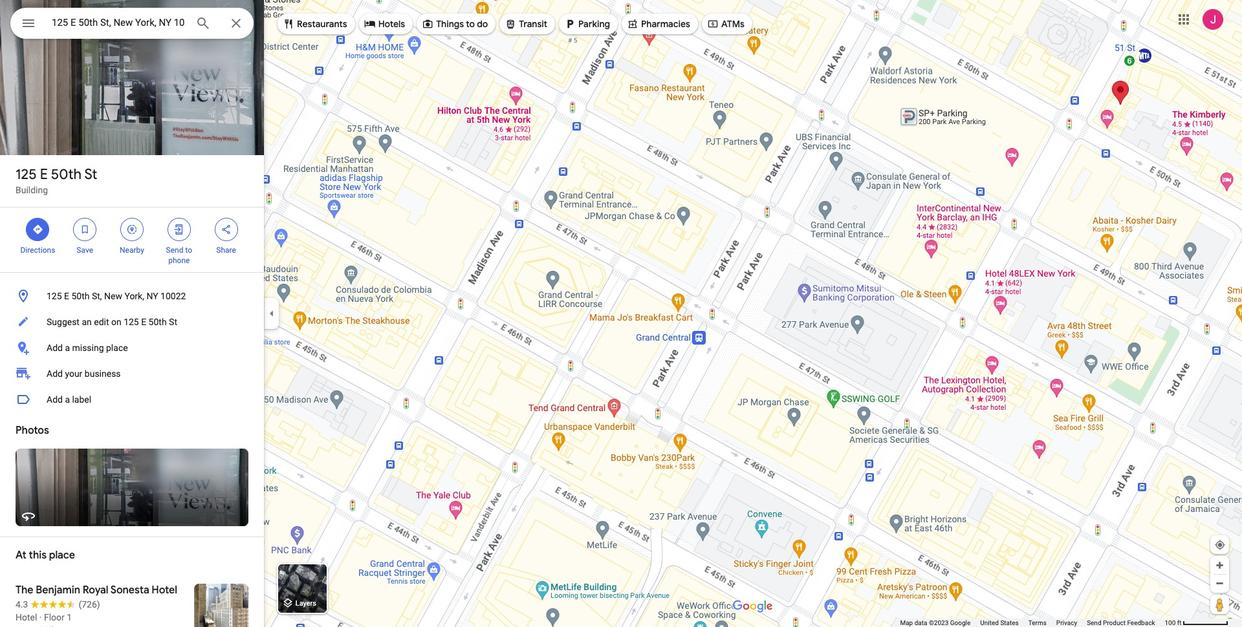 Task type: locate. For each thing, give the bounding box(es) containing it.
0 horizontal spatial to
[[185, 246, 192, 255]]

125 right 'on'
[[124, 317, 139, 327]]

 restaurants
[[283, 17, 347, 31]]

0 horizontal spatial e
[[40, 166, 48, 184]]

place down 'on'
[[106, 343, 128, 353]]

st down 10022
[[169, 317, 177, 327]]

125
[[16, 166, 37, 184], [47, 291, 62, 302], [124, 317, 139, 327]]

0 horizontal spatial st
[[84, 166, 97, 184]]

125 e 50th st main content
[[0, 0, 264, 628]]

1 vertical spatial st
[[169, 317, 177, 327]]

zoom out image
[[1215, 579, 1225, 589]]

0 horizontal spatial send
[[166, 246, 183, 255]]

1 horizontal spatial e
[[64, 291, 69, 302]]

None field
[[52, 15, 185, 30]]

footer
[[900, 619, 1165, 628]]

nearby
[[120, 246, 144, 255]]

1 vertical spatial to
[[185, 246, 192, 255]]


[[173, 223, 185, 237]]

125 for st,
[[47, 291, 62, 302]]

125 e 50th st, new york, ny 10022 button
[[0, 283, 264, 309]]

building
[[16, 185, 48, 195]]

united states
[[980, 620, 1019, 627]]

3 add from the top
[[47, 395, 63, 405]]

send to phone
[[166, 246, 192, 265]]

add left your
[[47, 369, 63, 379]]

0 vertical spatial e
[[40, 166, 48, 184]]

1 horizontal spatial to
[[466, 18, 475, 30]]

2 vertical spatial 50th
[[149, 317, 167, 327]]

actions for 125 e 50th st region
[[0, 208, 264, 272]]

at
[[16, 549, 26, 562]]

10022
[[161, 291, 186, 302]]

 atms
[[707, 17, 745, 31]]

transit
[[519, 18, 547, 30]]

a for label
[[65, 395, 70, 405]]

2 vertical spatial 125
[[124, 317, 139, 327]]

1 vertical spatial 125
[[47, 291, 62, 302]]

label
[[72, 395, 91, 405]]

(726)
[[79, 600, 100, 610]]

add a label button
[[0, 387, 264, 413]]

 hotels
[[364, 17, 405, 31]]

0 vertical spatial place
[[106, 343, 128, 353]]

1 vertical spatial send
[[1087, 620, 1102, 627]]

1 horizontal spatial place
[[106, 343, 128, 353]]

0 horizontal spatial 125
[[16, 166, 37, 184]]

send up the phone on the left
[[166, 246, 183, 255]]

0 vertical spatial add
[[47, 343, 63, 353]]

1 horizontal spatial send
[[1087, 620, 1102, 627]]

photos
[[16, 424, 49, 437]]

50th for st,
[[71, 291, 90, 302]]

0 vertical spatial 125
[[16, 166, 37, 184]]

terms
[[1029, 620, 1047, 627]]

atms
[[721, 18, 745, 30]]

add down suggest
[[47, 343, 63, 353]]

send inside send to phone
[[166, 246, 183, 255]]

1 vertical spatial 50th
[[71, 291, 90, 302]]

2 vertical spatial add
[[47, 395, 63, 405]]


[[126, 223, 138, 237]]

1 horizontal spatial hotel
[[152, 584, 177, 597]]

 transit
[[505, 17, 547, 31]]

footer containing map data ©2023 google
[[900, 619, 1165, 628]]

send left 'product'
[[1087, 620, 1102, 627]]

send for send product feedback
[[1087, 620, 1102, 627]]

0 horizontal spatial place
[[49, 549, 75, 562]]

50th for st
[[51, 166, 82, 184]]

the
[[16, 584, 33, 597]]

parking
[[579, 18, 610, 30]]

send product feedback button
[[1087, 619, 1155, 628]]

st
[[84, 166, 97, 184], [169, 317, 177, 327]]

100
[[1165, 620, 1176, 627]]

1 a from the top
[[65, 343, 70, 353]]

place
[[106, 343, 128, 353], [49, 549, 75, 562]]


[[707, 17, 719, 31]]

e right 'on'
[[141, 317, 146, 327]]

map data ©2023 google
[[900, 620, 971, 627]]

1 horizontal spatial st
[[169, 317, 177, 327]]

50th up 
[[51, 166, 82, 184]]

1 add from the top
[[47, 343, 63, 353]]

hotels
[[378, 18, 405, 30]]

ny
[[146, 291, 158, 302]]

1
[[67, 613, 72, 623]]

an
[[82, 317, 92, 327]]

0 horizontal spatial hotel
[[16, 613, 37, 623]]

2 horizontal spatial e
[[141, 317, 146, 327]]

50th inside 125 e 50th st building
[[51, 166, 82, 184]]

4.3 stars 726 reviews image
[[16, 599, 100, 611]]

1 vertical spatial hotel
[[16, 613, 37, 623]]

send product feedback
[[1087, 620, 1155, 627]]

show street view coverage image
[[1211, 595, 1229, 615]]

125 up building
[[16, 166, 37, 184]]

add
[[47, 343, 63, 353], [47, 369, 63, 379], [47, 395, 63, 405]]

states
[[1001, 620, 1019, 627]]

add a missing place
[[47, 343, 128, 353]]

st up 
[[84, 166, 97, 184]]

50th down ny
[[149, 317, 167, 327]]

2 horizontal spatial 125
[[124, 317, 139, 327]]


[[505, 17, 517, 31]]

125 e 50th st building
[[16, 166, 97, 195]]

2 vertical spatial e
[[141, 317, 146, 327]]

add for add your business
[[47, 369, 63, 379]]


[[32, 223, 44, 237]]

send
[[166, 246, 183, 255], [1087, 620, 1102, 627]]

add left "label"
[[47, 395, 63, 405]]

privacy button
[[1057, 619, 1077, 628]]

add for add a label
[[47, 395, 63, 405]]

1 vertical spatial e
[[64, 291, 69, 302]]

50th
[[51, 166, 82, 184], [71, 291, 90, 302], [149, 317, 167, 327]]

hotel
[[152, 584, 177, 597], [16, 613, 37, 623]]

place right this
[[49, 549, 75, 562]]

0 vertical spatial 50th
[[51, 166, 82, 184]]

show your location image
[[1214, 540, 1226, 551]]

add your business
[[47, 369, 121, 379]]

collapse side panel image
[[265, 307, 279, 321]]

a left "label"
[[65, 395, 70, 405]]


[[364, 17, 376, 31]]

a inside "add a missing place" button
[[65, 343, 70, 353]]

e inside 125 e 50th st building
[[40, 166, 48, 184]]

e up building
[[40, 166, 48, 184]]

50th left st,
[[71, 291, 90, 302]]

1 horizontal spatial 125
[[47, 291, 62, 302]]

a
[[65, 343, 70, 353], [65, 395, 70, 405]]

1 vertical spatial add
[[47, 369, 63, 379]]

1 vertical spatial a
[[65, 395, 70, 405]]

125 up suggest
[[47, 291, 62, 302]]

hotel down 4.3
[[16, 613, 37, 623]]

a inside add a label button
[[65, 395, 70, 405]]

125 inside 125 e 50th st building
[[16, 166, 37, 184]]

 pharmacies
[[627, 17, 690, 31]]

e up suggest
[[64, 291, 69, 302]]

send inside send product feedback button
[[1087, 620, 1102, 627]]

to
[[466, 18, 475, 30], [185, 246, 192, 255]]

a left the missing
[[65, 343, 70, 353]]

hotel right sonesta
[[152, 584, 177, 597]]

0 vertical spatial st
[[84, 166, 97, 184]]

2 a from the top
[[65, 395, 70, 405]]

directions
[[20, 246, 55, 255]]


[[21, 14, 36, 32]]

york,
[[125, 291, 144, 302]]

product
[[1103, 620, 1126, 627]]

e
[[40, 166, 48, 184], [64, 291, 69, 302], [141, 317, 146, 327]]

0 vertical spatial a
[[65, 343, 70, 353]]

to left do
[[466, 18, 475, 30]]

0 vertical spatial send
[[166, 246, 183, 255]]

to up the phone on the left
[[185, 246, 192, 255]]

2 add from the top
[[47, 369, 63, 379]]

0 vertical spatial to
[[466, 18, 475, 30]]



Task type: describe. For each thing, give the bounding box(es) containing it.
do
[[477, 18, 488, 30]]

new
[[104, 291, 122, 302]]

add a missing place button
[[0, 335, 264, 361]]

google maps element
[[0, 0, 1242, 628]]

©2023
[[929, 620, 949, 627]]

 button
[[10, 8, 47, 41]]

google account: james peterson  
(james.peterson1902@gmail.com) image
[[1203, 9, 1224, 30]]

share
[[216, 246, 236, 255]]

things
[[436, 18, 464, 30]]

4.3
[[16, 600, 28, 610]]

united states button
[[980, 619, 1019, 628]]

layers
[[296, 600, 316, 608]]

ft
[[1177, 620, 1182, 627]]

0 vertical spatial hotel
[[152, 584, 177, 597]]

royal
[[83, 584, 108, 597]]

send for send to phone
[[166, 246, 183, 255]]

map
[[900, 620, 913, 627]]

·
[[39, 613, 42, 623]]

privacy
[[1057, 620, 1077, 627]]

benjamin
[[36, 584, 80, 597]]

to inside send to phone
[[185, 246, 192, 255]]

place inside button
[[106, 343, 128, 353]]


[[283, 17, 294, 31]]

restaurants
[[297, 18, 347, 30]]

to inside  things to do
[[466, 18, 475, 30]]

suggest an edit on 125 e 50th st button
[[0, 309, 264, 335]]

floor
[[44, 613, 65, 623]]

missing
[[72, 343, 104, 353]]

save
[[77, 246, 93, 255]]

add a label
[[47, 395, 91, 405]]

footer inside google maps element
[[900, 619, 1165, 628]]

add for add a missing place
[[47, 343, 63, 353]]

sonesta
[[110, 584, 149, 597]]

100 ft
[[1165, 620, 1182, 627]]

this
[[29, 549, 47, 562]]

125 for st
[[16, 166, 37, 184]]

the benjamin royal sonesta hotel
[[16, 584, 177, 597]]

 parking
[[564, 17, 610, 31]]

125 E 50th St, New York, NY 10022 field
[[10, 8, 254, 39]]

edit
[[94, 317, 109, 327]]

business
[[85, 369, 121, 379]]

st,
[[92, 291, 102, 302]]


[[422, 17, 434, 31]]

data
[[915, 620, 927, 627]]


[[220, 223, 232, 237]]

feedback
[[1127, 620, 1155, 627]]

hotel · floor 1
[[16, 613, 72, 623]]

st inside button
[[169, 317, 177, 327]]

united
[[980, 620, 999, 627]]

100 ft button
[[1165, 620, 1229, 627]]

1 vertical spatial place
[[49, 549, 75, 562]]


[[564, 17, 576, 31]]

st inside 125 e 50th st building
[[84, 166, 97, 184]]

at this place
[[16, 549, 75, 562]]

a for missing
[[65, 343, 70, 353]]

terms button
[[1029, 619, 1047, 628]]

e for st
[[40, 166, 48, 184]]

 things to do
[[422, 17, 488, 31]]

zoom in image
[[1215, 561, 1225, 571]]


[[79, 223, 91, 237]]

suggest an edit on 125 e 50th st
[[47, 317, 177, 327]]


[[627, 17, 639, 31]]

suggest
[[47, 317, 80, 327]]

phone
[[168, 256, 190, 265]]

google
[[950, 620, 971, 627]]

125 e 50th st, new york, ny 10022
[[47, 291, 186, 302]]

e for st,
[[64, 291, 69, 302]]

none field inside '125 e 50th st, new york, ny 10022' field
[[52, 15, 185, 30]]

 search field
[[10, 8, 254, 41]]

on
[[111, 317, 121, 327]]

pharmacies
[[641, 18, 690, 30]]

add your business link
[[0, 361, 264, 387]]

your
[[65, 369, 82, 379]]



Task type: vqa. For each thing, say whether or not it's contained in the screenshot.
Oct inside the $260 Oct 2 – 3
no



